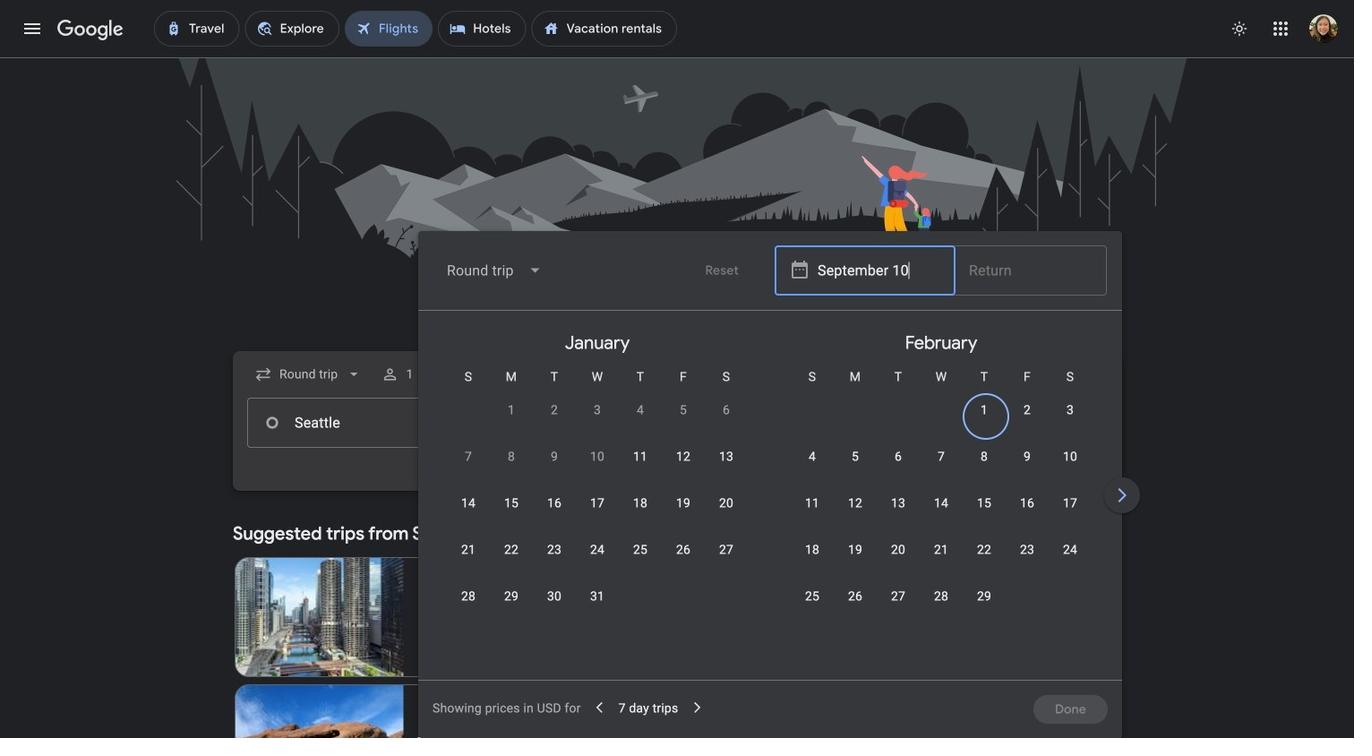 Task type: locate. For each thing, give the bounding box(es) containing it.
sun, jan 21 element
[[461, 541, 476, 559]]

None text field
[[247, 398, 500, 448]]

fri, feb 23 element
[[1020, 541, 1035, 559]]

thu, jan 4 element
[[637, 401, 644, 419]]

Departure text field
[[818, 246, 942, 295]]

thu, feb 1 element
[[981, 401, 988, 419]]

sat, jan 27 element
[[719, 541, 734, 559]]

Flight search field
[[219, 231, 1355, 738]]

row up wed, jan 24 element
[[447, 486, 748, 538]]

mon, jan 1 element
[[508, 401, 515, 419]]

tue, feb 13 element
[[891, 495, 906, 512]]

wed, feb 14 element
[[934, 495, 949, 512]]

wed, jan 31 element
[[590, 588, 605, 606]]

row up wed, feb 21 element
[[791, 486, 1092, 538]]

wed, feb 28 element
[[934, 588, 949, 606]]

sun, feb 4 element
[[809, 448, 816, 466]]

sat, feb 17 element
[[1063, 495, 1078, 512]]

grid
[[426, 318, 1355, 691]]

main menu image
[[22, 18, 43, 39]]

fri, jan 26 element
[[676, 541, 691, 559]]

sat, feb 10 element
[[1063, 448, 1078, 466]]

row group
[[426, 318, 770, 673], [770, 318, 1114, 673], [1114, 318, 1355, 673]]

thu, jan 11 element
[[633, 448, 648, 466]]

row up thu, jan 11 element
[[490, 386, 748, 444]]

row
[[490, 386, 748, 444], [963, 386, 1092, 444], [447, 440, 748, 491], [791, 440, 1092, 491], [447, 486, 748, 538], [791, 486, 1092, 538], [447, 533, 748, 584], [791, 533, 1092, 584], [447, 580, 619, 631], [791, 580, 1006, 631]]

tue, feb 20 element
[[891, 541, 906, 559]]

mon, jan 29 element
[[504, 588, 519, 606]]

next image
[[1101, 474, 1144, 517]]

mon, jan 8 element
[[508, 448, 515, 466]]

mon, feb 12 element
[[848, 495, 863, 512]]

row up wed, feb 14 element
[[791, 440, 1092, 491]]

thu, jan 18 element
[[633, 495, 648, 512]]

fri, feb 9 element
[[1024, 448, 1031, 466]]

sun, jan 28 element
[[461, 588, 476, 606]]

sun, feb 18 element
[[805, 541, 820, 559]]

None field
[[433, 249, 557, 292], [247, 358, 370, 391], [433, 249, 557, 292], [247, 358, 370, 391]]

tue, jan 23 element
[[547, 541, 562, 559]]

row up wed, jan 17 "element"
[[447, 440, 748, 491]]

sun, feb 11 element
[[805, 495, 820, 512]]

sun, jan 14 element
[[461, 495, 476, 512]]

wed, jan 3 element
[[594, 401, 601, 419]]

1 row group from the left
[[426, 318, 770, 673]]

wed, feb 7 element
[[938, 448, 945, 466]]

change appearance image
[[1218, 7, 1261, 50]]

thu, feb 15 element
[[977, 495, 992, 512]]



Task type: vqa. For each thing, say whether or not it's contained in the screenshot.
Change appearance icon
yes



Task type: describe. For each thing, give the bounding box(es) containing it.
suggested trips from seattle region
[[233, 512, 1122, 738]]

wed, jan 17 element
[[590, 495, 605, 512]]

tue, feb 6 element
[[895, 448, 902, 466]]

mon, feb 5 element
[[852, 448, 859, 466]]

row up wed, jan 31 element
[[447, 533, 748, 584]]

fri, feb 16 element
[[1020, 495, 1035, 512]]

2 row group from the left
[[770, 318, 1114, 673]]

thu, feb 8 element
[[981, 448, 988, 466]]

tue, jan 2 element
[[551, 401, 558, 419]]

Return text field
[[968, 399, 1092, 447]]

wed, jan 24 element
[[590, 541, 605, 559]]

row down the mon, jan 22 element
[[447, 580, 619, 631]]

sat, jan 13 element
[[719, 448, 734, 466]]

fri, jan 5 element
[[680, 401, 687, 419]]

wed, jan 10 element
[[590, 448, 605, 466]]

tue, feb 27 element
[[891, 588, 906, 606]]

fri, jan 12 element
[[676, 448, 691, 466]]

sat, jan 20 element
[[719, 495, 734, 512]]

row up fri, feb 9 element
[[963, 386, 1092, 444]]

fri, feb 2 element
[[1024, 401, 1031, 419]]

thu, feb 22 element
[[977, 541, 992, 559]]

sat, feb 24 element
[[1063, 541, 1078, 559]]

delta image
[[418, 610, 432, 624]]

row down tue, feb 20 'element'
[[791, 580, 1006, 631]]

swap origin and destination. image
[[493, 412, 514, 434]]

mon, jan 22 element
[[504, 541, 519, 559]]

grid inside "flight" search box
[[426, 318, 1355, 691]]

thu, jan 25 element
[[633, 541, 648, 559]]

mon, feb 19 element
[[848, 541, 863, 559]]

sun, feb 25 element
[[805, 588, 820, 606]]

sat, jan 6 element
[[723, 401, 730, 419]]

row up wed, feb 28 element at the bottom of the page
[[791, 533, 1092, 584]]

Return text field
[[969, 246, 1093, 295]]

mon, feb 26 element
[[848, 588, 863, 606]]

3 row group from the left
[[1114, 318, 1355, 673]]

sun, jan 7 element
[[465, 448, 472, 466]]

tue, jan 9 element
[[551, 448, 558, 466]]

thu, feb 29 element
[[977, 588, 992, 606]]

tue, jan 30 element
[[547, 588, 562, 606]]

tue, jan 16 element
[[547, 495, 562, 512]]

mon, jan 15 element
[[504, 495, 519, 512]]

sat, feb 3 element
[[1067, 401, 1074, 419]]

wed, feb 21 element
[[934, 541, 949, 559]]

fri, jan 19 element
[[676, 495, 691, 512]]



